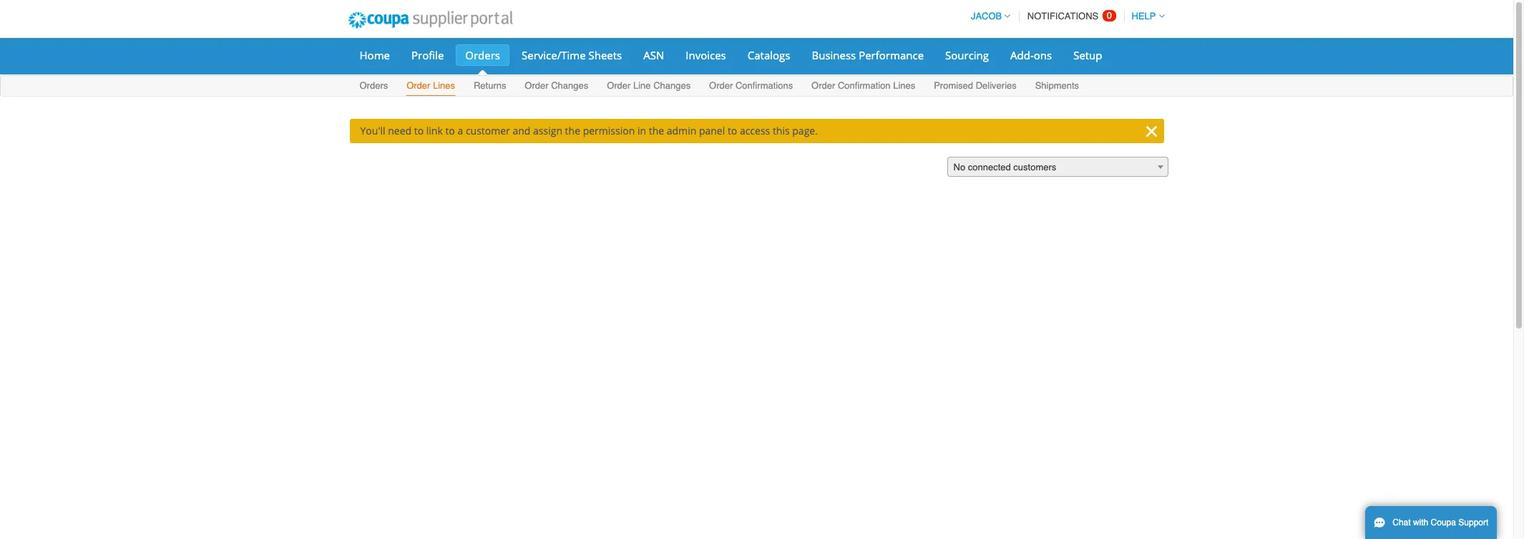 Task type: locate. For each thing, give the bounding box(es) containing it.
permission
[[583, 124, 635, 137]]

to
[[414, 124, 424, 137], [446, 124, 455, 137], [728, 124, 738, 137]]

order down 'profile' on the top
[[407, 80, 431, 91]]

chat with coupa support button
[[1366, 506, 1498, 539]]

connected
[[968, 162, 1011, 173]]

3 order from the left
[[607, 80, 631, 91]]

jacob link
[[965, 11, 1011, 21]]

navigation containing notifications 0
[[965, 2, 1165, 30]]

business performance
[[812, 48, 924, 62]]

add-ons
[[1011, 48, 1052, 62]]

home link
[[350, 44, 399, 66]]

orders up the returns
[[466, 48, 500, 62]]

to left link
[[414, 124, 424, 137]]

1 horizontal spatial the
[[649, 124, 664, 137]]

0 horizontal spatial orders link
[[359, 77, 389, 96]]

in
[[638, 124, 647, 137]]

1 changes from the left
[[551, 80, 589, 91]]

0 vertical spatial orders
[[466, 48, 500, 62]]

changes down service/time sheets
[[551, 80, 589, 91]]

business performance link
[[803, 44, 934, 66]]

orders link up the returns
[[456, 44, 510, 66]]

1 horizontal spatial orders link
[[456, 44, 510, 66]]

to left a
[[446, 124, 455, 137]]

sourcing
[[946, 48, 989, 62]]

orders link down home link
[[359, 77, 389, 96]]

order down the service/time
[[525, 80, 549, 91]]

confirmations
[[736, 80, 793, 91]]

assign
[[533, 124, 563, 137]]

link
[[426, 124, 443, 137]]

2 order from the left
[[525, 80, 549, 91]]

add-ons link
[[1002, 44, 1062, 66]]

the right the assign
[[565, 124, 581, 137]]

and
[[513, 124, 531, 137]]

chat with coupa support
[[1393, 518, 1489, 528]]

jacob
[[971, 11, 1002, 21]]

orders link
[[456, 44, 510, 66], [359, 77, 389, 96]]

order lines
[[407, 80, 455, 91]]

0 horizontal spatial changes
[[551, 80, 589, 91]]

notifications
[[1028, 11, 1099, 21]]

promised
[[934, 80, 974, 91]]

sheets
[[589, 48, 622, 62]]

returns link
[[473, 77, 507, 96]]

No connected customers field
[[947, 157, 1169, 178]]

4 order from the left
[[710, 80, 733, 91]]

asn link
[[634, 44, 674, 66]]

lines down profile link
[[433, 80, 455, 91]]

catalogs
[[748, 48, 791, 62]]

business
[[812, 48, 856, 62]]

order confirmation lines
[[812, 80, 916, 91]]

0 horizontal spatial the
[[565, 124, 581, 137]]

the
[[565, 124, 581, 137], [649, 124, 664, 137]]

confirmation
[[838, 80, 891, 91]]

promised deliveries link
[[934, 77, 1018, 96]]

asn
[[644, 48, 665, 62]]

changes
[[551, 80, 589, 91], [654, 80, 691, 91]]

add-
[[1011, 48, 1034, 62]]

support
[[1459, 518, 1489, 528]]

orders for the bottommost orders link
[[360, 80, 388, 91]]

2 horizontal spatial to
[[728, 124, 738, 137]]

0 horizontal spatial orders
[[360, 80, 388, 91]]

this
[[773, 124, 790, 137]]

1 vertical spatial orders
[[360, 80, 388, 91]]

order inside "link"
[[407, 80, 431, 91]]

coupa
[[1432, 518, 1457, 528]]

order
[[407, 80, 431, 91], [525, 80, 549, 91], [607, 80, 631, 91], [710, 80, 733, 91], [812, 80, 836, 91]]

invoices
[[686, 48, 726, 62]]

order for order changes
[[525, 80, 549, 91]]

0 horizontal spatial to
[[414, 124, 424, 137]]

to right panel
[[728, 124, 738, 137]]

1 horizontal spatial orders
[[466, 48, 500, 62]]

order changes link
[[524, 77, 589, 96]]

line
[[634, 80, 651, 91]]

order left "line"
[[607, 80, 631, 91]]

setup
[[1074, 48, 1103, 62]]

order down "business"
[[812, 80, 836, 91]]

1 horizontal spatial lines
[[894, 80, 916, 91]]

you'll need to link to a customer and assign the permission in the admin panel to access this page.
[[360, 124, 818, 137]]

orders down home link
[[360, 80, 388, 91]]

2 to from the left
[[446, 124, 455, 137]]

navigation
[[965, 2, 1165, 30]]

lines inside "link"
[[433, 80, 455, 91]]

order lines link
[[406, 77, 456, 96]]

admin
[[667, 124, 697, 137]]

changes right "line"
[[654, 80, 691, 91]]

lines down 'performance'
[[894, 80, 916, 91]]

1 horizontal spatial changes
[[654, 80, 691, 91]]

1 horizontal spatial to
[[446, 124, 455, 137]]

page.
[[793, 124, 818, 137]]

orders for orders link to the top
[[466, 48, 500, 62]]

order confirmations link
[[709, 77, 794, 96]]

help link
[[1126, 11, 1165, 21]]

a
[[458, 124, 463, 137]]

3 to from the left
[[728, 124, 738, 137]]

chat
[[1393, 518, 1411, 528]]

the right in at top left
[[649, 124, 664, 137]]

orders
[[466, 48, 500, 62], [360, 80, 388, 91]]

order confirmation lines link
[[811, 77, 917, 96]]

lines
[[433, 80, 455, 91], [894, 80, 916, 91]]

order down invoices link
[[710, 80, 733, 91]]

1 lines from the left
[[433, 80, 455, 91]]

service/time sheets link
[[513, 44, 632, 66]]

service/time
[[522, 48, 586, 62]]

no
[[954, 162, 966, 173]]

0 horizontal spatial lines
[[433, 80, 455, 91]]

1 order from the left
[[407, 80, 431, 91]]

5 order from the left
[[812, 80, 836, 91]]



Task type: describe. For each thing, give the bounding box(es) containing it.
ons
[[1034, 48, 1052, 62]]

need
[[388, 124, 412, 137]]

you'll
[[360, 124, 386, 137]]

performance
[[859, 48, 924, 62]]

panel
[[699, 124, 725, 137]]

order confirmations
[[710, 80, 793, 91]]

home
[[360, 48, 390, 62]]

no connected customers
[[954, 162, 1057, 173]]

returns
[[474, 80, 506, 91]]

0
[[1107, 10, 1113, 21]]

invoices link
[[677, 44, 736, 66]]

help
[[1132, 11, 1157, 21]]

profile link
[[402, 44, 453, 66]]

No connected customers text field
[[948, 157, 1168, 178]]

1 vertical spatial orders link
[[359, 77, 389, 96]]

shipments link
[[1035, 77, 1080, 96]]

order changes
[[525, 80, 589, 91]]

setup link
[[1065, 44, 1112, 66]]

order for order confirmations
[[710, 80, 733, 91]]

with
[[1414, 518, 1429, 528]]

1 the from the left
[[565, 124, 581, 137]]

2 lines from the left
[[894, 80, 916, 91]]

customer
[[466, 124, 510, 137]]

promised deliveries
[[934, 80, 1017, 91]]

2 changes from the left
[[654, 80, 691, 91]]

2 the from the left
[[649, 124, 664, 137]]

access
[[740, 124, 770, 137]]

notifications 0
[[1028, 10, 1113, 21]]

order for order confirmation lines
[[812, 80, 836, 91]]

order for order lines
[[407, 80, 431, 91]]

service/time sheets
[[522, 48, 622, 62]]

1 to from the left
[[414, 124, 424, 137]]

coupa supplier portal image
[[338, 2, 523, 38]]

order for order line changes
[[607, 80, 631, 91]]

order line changes
[[607, 80, 691, 91]]

customers
[[1014, 162, 1057, 173]]

catalogs link
[[739, 44, 800, 66]]

0 vertical spatial orders link
[[456, 44, 510, 66]]

shipments
[[1036, 80, 1080, 91]]

deliveries
[[976, 80, 1017, 91]]

order line changes link
[[606, 77, 692, 96]]

profile
[[412, 48, 444, 62]]

sourcing link
[[936, 44, 999, 66]]



Task type: vqa. For each thing, say whether or not it's contained in the screenshot.
Telephone country code field
no



